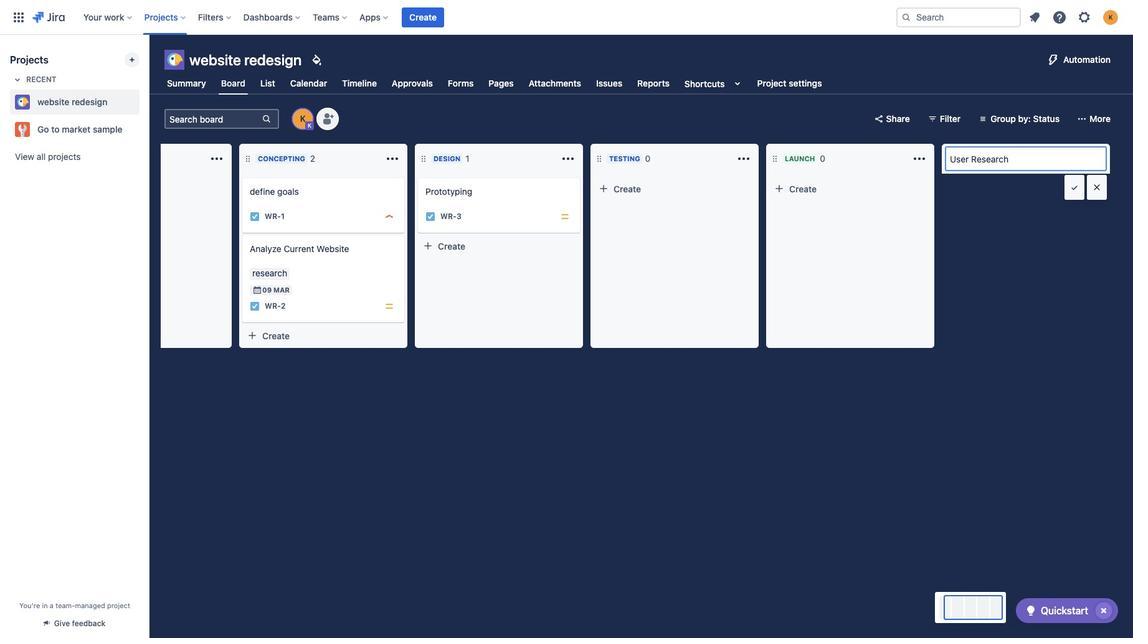 Task type: describe. For each thing, give the bounding box(es) containing it.
2 for concepting 2
[[310, 153, 315, 164]]

attachments link
[[526, 72, 584, 95]]

wr-3
[[441, 212, 462, 222]]

projects inside popup button
[[144, 12, 178, 22]]

add people image
[[320, 112, 335, 127]]

project
[[107, 602, 130, 610]]

Search board text field
[[166, 110, 260, 128]]

market
[[62, 124, 91, 135]]

Search field
[[897, 7, 1021, 27]]

confirm image
[[1070, 183, 1080, 193]]

wr-1
[[265, 212, 285, 222]]

column actions menu image for 0
[[912, 151, 927, 166]]

add to starred image for website redesign
[[136, 95, 151, 110]]

1 horizontal spatial website redesign
[[189, 51, 302, 69]]

prototyping
[[426, 186, 473, 197]]

collapse recent projects image
[[10, 72, 25, 87]]

your work button
[[80, 7, 137, 27]]

group
[[991, 113, 1016, 124]]

work
[[104, 12, 124, 22]]

task image for wr-3
[[426, 212, 436, 222]]

reports link
[[635, 72, 672, 95]]

launch
[[785, 155, 815, 163]]

project settings
[[758, 78, 822, 88]]

go to market sample
[[37, 124, 123, 135]]

share button
[[869, 109, 918, 129]]

issues link
[[594, 72, 625, 95]]

concepting
[[258, 155, 305, 163]]

sidebar navigation image
[[136, 50, 163, 75]]

0 horizontal spatial redesign
[[72, 97, 107, 107]]

2 for wr-2
[[281, 302, 286, 311]]

2 column actions menu image from the left
[[561, 151, 576, 166]]

filter
[[940, 113, 961, 124]]

by:
[[1019, 113, 1031, 124]]

define
[[250, 186, 275, 197]]

group by: status
[[991, 113, 1060, 124]]

settings image
[[1078, 10, 1092, 25]]

launch 0
[[785, 153, 826, 164]]

you're
[[19, 602, 40, 610]]

you're in a team-managed project
[[19, 602, 130, 610]]

create for testing
[[614, 184, 641, 194]]

project
[[758, 78, 787, 88]]

forms link
[[446, 72, 476, 95]]

banner containing your work
[[0, 0, 1134, 35]]

tab list containing board
[[157, 72, 832, 95]]

0 for launch 0
[[820, 153, 826, 164]]

to
[[51, 124, 60, 135]]

feedback
[[72, 619, 105, 629]]

create project image
[[127, 55, 137, 65]]

create inside primary element
[[409, 12, 437, 22]]

give
[[54, 619, 70, 629]]

1 horizontal spatial website
[[189, 51, 241, 69]]

your work
[[83, 12, 124, 22]]

give feedback button
[[37, 614, 113, 634]]

wr-1 link
[[265, 212, 285, 222]]

pages
[[489, 78, 514, 88]]

view all projects link
[[10, 146, 140, 168]]

analyze current website
[[250, 244, 349, 254]]

create button inside primary element
[[402, 7, 444, 27]]

create button for testing
[[594, 179, 756, 199]]

approvals
[[392, 78, 433, 88]]

create for prototyping
[[438, 241, 466, 251]]

shortcuts button
[[682, 72, 748, 95]]

0 for testing 0
[[645, 153, 651, 164]]

quickstart
[[1041, 606, 1089, 617]]

collapse image
[[365, 151, 380, 166]]

quickstart button
[[1016, 599, 1119, 624]]

current
[[284, 244, 314, 254]]

teams button
[[309, 7, 352, 27]]

medium image
[[385, 302, 394, 312]]

wr-2 link
[[265, 301, 286, 312]]

notifications image
[[1028, 10, 1043, 25]]

give feedback
[[54, 619, 105, 629]]

2 column actions menu image from the left
[[737, 151, 752, 166]]

dashboards button
[[240, 7, 305, 27]]

all
[[37, 151, 46, 162]]

project settings link
[[755, 72, 825, 95]]

cancel image
[[1092, 183, 1102, 193]]

wr-2
[[265, 302, 286, 311]]

1 column actions menu image from the left
[[209, 151, 224, 166]]

approvals link
[[389, 72, 436, 95]]

concepting 2
[[258, 153, 315, 164]]

recent
[[26, 75, 56, 84]]

share
[[887, 113, 910, 124]]

shortcuts
[[685, 78, 725, 89]]

summary link
[[165, 72, 209, 95]]

column actions menu image for 2
[[385, 151, 400, 166]]

filters
[[198, 12, 223, 22]]

more button
[[1073, 109, 1119, 129]]

create button down wr-2 link
[[242, 326, 404, 346]]

projects
[[48, 151, 81, 162]]

appswitcher icon image
[[11, 10, 26, 25]]

design 1
[[434, 153, 470, 164]]

wr- for define goals
[[265, 212, 281, 222]]



Task type: vqa. For each thing, say whether or not it's contained in the screenshot.
the Today Button
no



Task type: locate. For each thing, give the bounding box(es) containing it.
redesign up 'go to market sample' on the top
[[72, 97, 107, 107]]

2 0 from the left
[[820, 153, 826, 164]]

0 vertical spatial projects
[[144, 12, 178, 22]]

1 vertical spatial website
[[37, 97, 69, 107]]

0
[[645, 153, 651, 164], [820, 153, 826, 164]]

0 vertical spatial 2
[[310, 153, 315, 164]]

1 vertical spatial add to starred image
[[136, 122, 151, 137]]

your profile and settings image
[[1104, 10, 1119, 25]]

projects button
[[141, 7, 191, 27]]

due date: 09 march 2024 image
[[252, 285, 262, 295]]

settings
[[789, 78, 822, 88]]

0 vertical spatial create image
[[411, 170, 426, 184]]

jira image
[[32, 10, 65, 25], [32, 10, 65, 25]]

1
[[466, 153, 470, 164], [281, 212, 285, 222]]

due date: 09 march 2024 image
[[252, 285, 262, 295]]

projects
[[144, 12, 178, 22], [10, 54, 48, 65]]

a
[[50, 602, 54, 610]]

task image left 'wr-3' link
[[426, 212, 436, 222]]

dashboards
[[243, 12, 293, 22]]

0 horizontal spatial website
[[37, 97, 69, 107]]

calendar
[[290, 78, 327, 88]]

status
[[1034, 113, 1060, 124]]

0 horizontal spatial website redesign
[[37, 97, 107, 107]]

0 horizontal spatial task image
[[250, 302, 260, 312]]

0 horizontal spatial 2
[[281, 302, 286, 311]]

2 horizontal spatial column actions menu image
[[912, 151, 927, 166]]

timeline
[[342, 78, 377, 88]]

view
[[15, 151, 34, 162]]

filter button
[[923, 109, 969, 129]]

create button
[[402, 7, 444, 27], [594, 179, 756, 199], [770, 179, 932, 199], [418, 236, 580, 256], [242, 326, 404, 346]]

create button for prototyping
[[418, 236, 580, 256]]

banner
[[0, 0, 1134, 35]]

go to market sample link
[[10, 117, 135, 142]]

forms
[[448, 78, 474, 88]]

2 down the mar
[[281, 302, 286, 311]]

create button for launch
[[770, 179, 932, 199]]

None field
[[947, 148, 1106, 170]]

wr-3 link
[[441, 212, 462, 222]]

1 vertical spatial create image
[[235, 227, 250, 242]]

1 horizontal spatial column actions menu image
[[737, 151, 752, 166]]

create down launch 0
[[790, 184, 817, 194]]

create image for analyze current website
[[235, 227, 250, 242]]

1 horizontal spatial column actions menu image
[[561, 151, 576, 166]]

redesign
[[244, 51, 302, 69], [72, 97, 107, 107]]

task image
[[250, 212, 260, 222]]

0 horizontal spatial 1
[[281, 212, 285, 222]]

create image
[[411, 170, 426, 184], [235, 227, 250, 242]]

your
[[83, 12, 102, 22]]

task image for wr-2
[[250, 302, 260, 312]]

1 column actions menu image from the left
[[385, 151, 400, 166]]

attachments
[[529, 78, 581, 88]]

tab list
[[157, 72, 832, 95]]

create image down task image
[[235, 227, 250, 242]]

1 down goals on the top
[[281, 212, 285, 222]]

automation
[[1064, 54, 1111, 65]]

add to starred image right sample
[[136, 122, 151, 137]]

create button down launch 0
[[770, 179, 932, 199]]

website redesign
[[189, 51, 302, 69], [37, 97, 107, 107]]

0 vertical spatial redesign
[[244, 51, 302, 69]]

go
[[37, 124, 49, 135]]

0 horizontal spatial 0
[[645, 153, 651, 164]]

search image
[[902, 12, 912, 22]]

create down 'wr-3' link
[[438, 241, 466, 251]]

09
[[262, 286, 272, 294]]

design
[[434, 155, 461, 163]]

analyze
[[250, 244, 282, 254]]

website down recent
[[37, 97, 69, 107]]

create for launch
[[790, 184, 817, 194]]

create button right apps popup button
[[402, 7, 444, 27]]

column actions menu image left launch
[[737, 151, 752, 166]]

task image
[[426, 212, 436, 222], [250, 302, 260, 312]]

2 inside wr-2 link
[[281, 302, 286, 311]]

1 horizontal spatial create image
[[411, 170, 426, 184]]

task image down due date: 09 march 2024 image
[[250, 302, 260, 312]]

0 vertical spatial 1
[[466, 153, 470, 164]]

1 right "design"
[[466, 153, 470, 164]]

create down testing 0
[[614, 184, 641, 194]]

1 0 from the left
[[645, 153, 651, 164]]

column actions menu image down search board "text field"
[[209, 151, 224, 166]]

goals
[[277, 186, 299, 197]]

summary
[[167, 78, 206, 88]]

filters button
[[194, 7, 236, 27]]

automation image
[[1046, 52, 1061, 67]]

1 horizontal spatial redesign
[[244, 51, 302, 69]]

1 inside wr-1 link
[[281, 212, 285, 222]]

more
[[1090, 113, 1111, 124]]

board
[[221, 78, 245, 88]]

add to starred image for go to market sample
[[136, 122, 151, 137]]

add to starred image
[[136, 95, 151, 110], [136, 122, 151, 137]]

1 horizontal spatial 2
[[310, 153, 315, 164]]

testing
[[609, 155, 640, 163]]

due date: 09 march 2024 element
[[252, 285, 290, 295]]

2 add to starred image from the top
[[136, 122, 151, 137]]

in
[[42, 602, 48, 610]]

apps
[[360, 12, 381, 22]]

0 horizontal spatial create image
[[235, 227, 250, 242]]

mar
[[274, 286, 290, 294]]

pages link
[[486, 72, 516, 95]]

1 vertical spatial 2
[[281, 302, 286, 311]]

0 horizontal spatial column actions menu image
[[209, 151, 224, 166]]

0 horizontal spatial projects
[[10, 54, 48, 65]]

website redesign up board
[[189, 51, 302, 69]]

high image
[[385, 212, 394, 222]]

1 add to starred image from the top
[[136, 95, 151, 110]]

wr-
[[265, 212, 281, 222], [441, 212, 457, 222], [265, 302, 281, 311]]

column actions menu image
[[209, 151, 224, 166], [561, 151, 576, 166]]

1 vertical spatial redesign
[[72, 97, 107, 107]]

1 vertical spatial projects
[[10, 54, 48, 65]]

create right apps popup button
[[409, 12, 437, 22]]

create button down testing 0
[[594, 179, 756, 199]]

create button down 3
[[418, 236, 580, 256]]

medium image
[[560, 212, 570, 222]]

add to starred image down "sidebar navigation" image
[[136, 95, 151, 110]]

2 right concepting
[[310, 153, 315, 164]]

wr- for prototyping
[[441, 212, 457, 222]]

0 right launch
[[820, 153, 826, 164]]

apps button
[[356, 7, 393, 27]]

projects right work
[[144, 12, 178, 22]]

website redesign up market
[[37, 97, 107, 107]]

wr- down due date: 09 march 2024 element
[[265, 302, 281, 311]]

create image for prototyping
[[411, 170, 426, 184]]

list link
[[258, 72, 278, 95]]

0 vertical spatial task image
[[426, 212, 436, 222]]

teams
[[313, 12, 340, 22]]

reports
[[638, 78, 670, 88]]

column actions menu image right collapse image
[[385, 151, 400, 166]]

create down wr-2 link
[[262, 331, 290, 341]]

help image
[[1053, 10, 1068, 25]]

list
[[260, 78, 275, 88]]

calendar link
[[288, 72, 330, 95]]

3
[[457, 212, 462, 222]]

1 for design 1
[[466, 153, 470, 164]]

website
[[317, 244, 349, 254]]

1 horizontal spatial 0
[[820, 153, 826, 164]]

sample
[[93, 124, 123, 135]]

define goals
[[250, 186, 299, 197]]

wr- right task image
[[265, 212, 281, 222]]

1 vertical spatial website redesign
[[37, 97, 107, 107]]

column actions menu image left testing
[[561, 151, 576, 166]]

view all projects
[[15, 151, 81, 162]]

column actions menu image
[[385, 151, 400, 166], [737, 151, 752, 166], [912, 151, 927, 166]]

0 horizontal spatial column actions menu image
[[385, 151, 400, 166]]

0 vertical spatial add to starred image
[[136, 95, 151, 110]]

1 horizontal spatial 1
[[466, 153, 470, 164]]

1 horizontal spatial projects
[[144, 12, 178, 22]]

2
[[310, 153, 315, 164], [281, 302, 286, 311]]

projects up recent
[[10, 54, 48, 65]]

create image
[[235, 170, 250, 184]]

set project background image
[[309, 52, 324, 67]]

column actions menu image down 'filter' button
[[912, 151, 927, 166]]

1 vertical spatial 1
[[281, 212, 285, 222]]

1 for wr-1
[[281, 212, 285, 222]]

primary element
[[7, 0, 887, 35]]

automation button
[[1041, 50, 1119, 70]]

wr- down prototyping on the top of page
[[441, 212, 457, 222]]

1 horizontal spatial task image
[[426, 212, 436, 222]]

testing 0
[[609, 153, 651, 164]]

redesign up list
[[244, 51, 302, 69]]

create image up prototyping on the top of page
[[411, 170, 426, 184]]

website up board
[[189, 51, 241, 69]]

dismiss quickstart image
[[1094, 601, 1114, 621]]

timeline link
[[340, 72, 379, 95]]

0 vertical spatial website
[[189, 51, 241, 69]]

check image
[[1024, 604, 1039, 619]]

managed
[[75, 602, 105, 610]]

create
[[409, 12, 437, 22], [614, 184, 641, 194], [790, 184, 817, 194], [438, 241, 466, 251], [262, 331, 290, 341]]

09 mar
[[262, 286, 290, 294]]

0 vertical spatial website redesign
[[189, 51, 302, 69]]

3 column actions menu image from the left
[[912, 151, 927, 166]]

1 vertical spatial task image
[[250, 302, 260, 312]]

0 right testing
[[645, 153, 651, 164]]

website redesign link
[[10, 90, 135, 115]]

issues
[[596, 78, 623, 88]]



